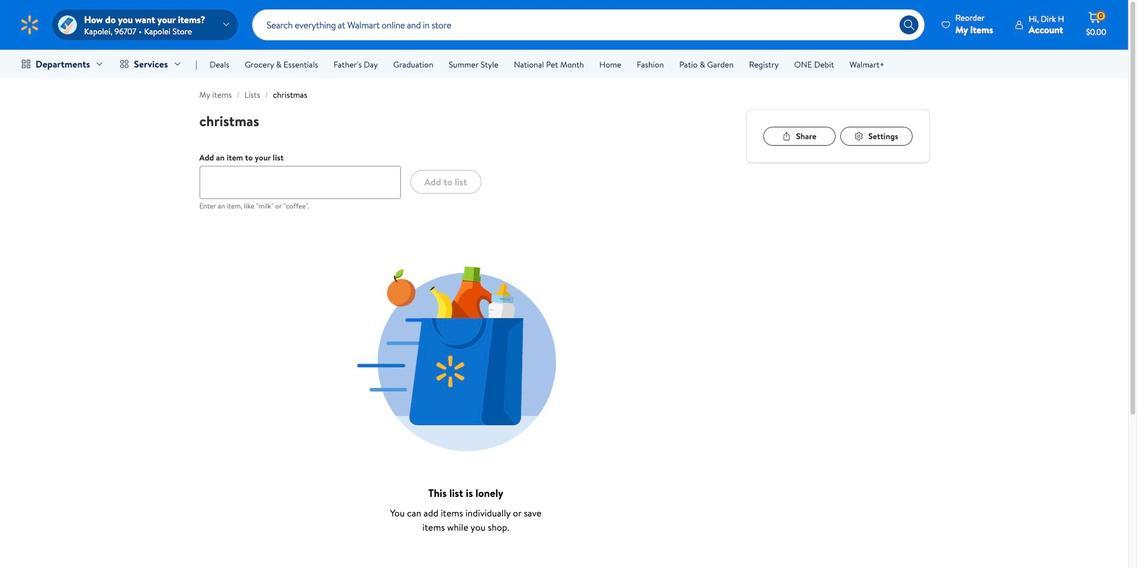 Task type: describe. For each thing, give the bounding box(es) containing it.
Search search field
[[252, 9, 925, 40]]

Walmart Site-Wide search field
[[252, 9, 925, 40]]



Task type: locate. For each thing, give the bounding box(es) containing it.
None text field
[[199, 166, 401, 199]]

search icon image
[[903, 19, 915, 31]]

 image
[[58, 15, 77, 34]]

walmart homepage image
[[19, 14, 40, 36]]



Task type: vqa. For each thing, say whether or not it's contained in the screenshot.
Grocery & Essentials
no



